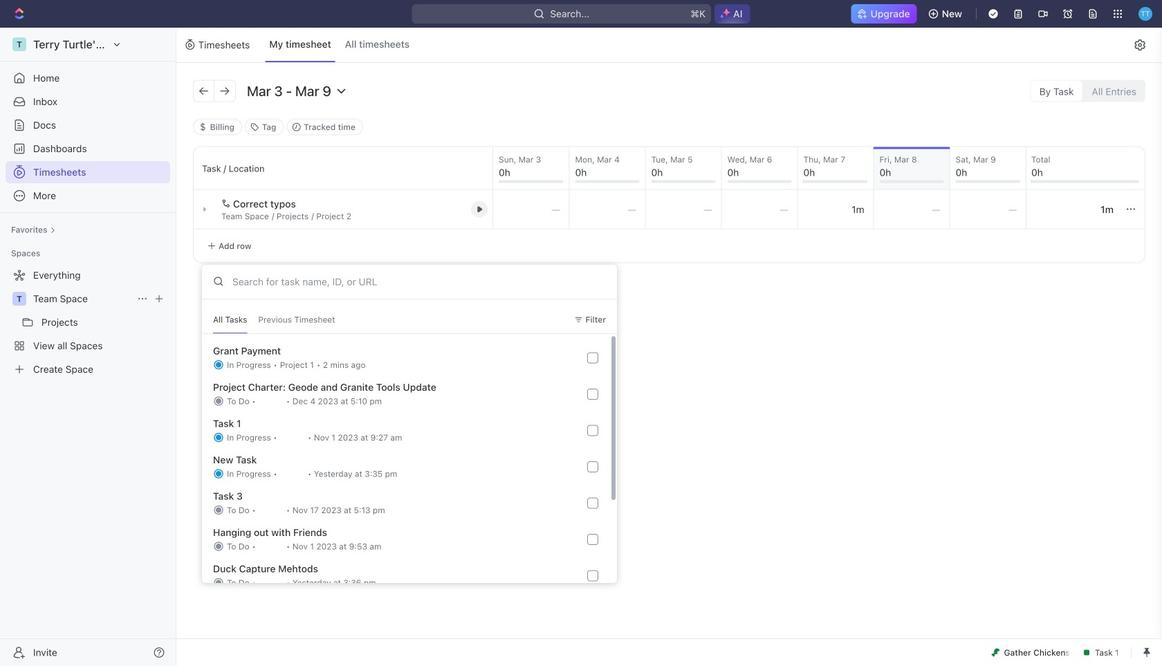 Task type: vqa. For each thing, say whether or not it's contained in the screenshot.
SECURITY & PERMISSIONS link
no



Task type: locate. For each thing, give the bounding box(es) containing it.
— text field
[[493, 190, 569, 229], [646, 190, 721, 229], [722, 190, 797, 229], [798, 190, 873, 229], [874, 190, 950, 229], [1026, 190, 1123, 229]]

1 — text field from the left
[[493, 190, 569, 229]]

0 horizontal spatial — text field
[[570, 190, 645, 229]]

3 — text field from the left
[[722, 190, 797, 229]]

team space, , element
[[12, 292, 26, 306]]

None checkbox
[[587, 352, 598, 363], [587, 389, 598, 400], [587, 461, 598, 472], [587, 352, 598, 363], [587, 389, 598, 400], [587, 461, 598, 472]]

sidebar navigation
[[0, 28, 176, 666]]

5 — text field from the left
[[874, 190, 950, 229]]

6 — text field from the left
[[1026, 190, 1123, 229]]

— text field
[[570, 190, 645, 229], [950, 190, 1026, 229]]

2 — text field from the left
[[950, 190, 1026, 229]]

None checkbox
[[587, 425, 598, 436], [587, 498, 598, 509], [587, 534, 598, 545], [587, 570, 598, 581], [587, 425, 598, 436], [587, 498, 598, 509], [587, 534, 598, 545], [587, 570, 598, 581]]

1 — text field from the left
[[570, 190, 645, 229]]

1 horizontal spatial — text field
[[950, 190, 1026, 229]]

4 — text field from the left
[[798, 190, 873, 229]]



Task type: describe. For each thing, give the bounding box(es) containing it.
2 — text field from the left
[[646, 190, 721, 229]]

drumstick bite image
[[992, 649, 1000, 657]]

Search for task name, ID, or URL text field
[[202, 265, 617, 300]]



